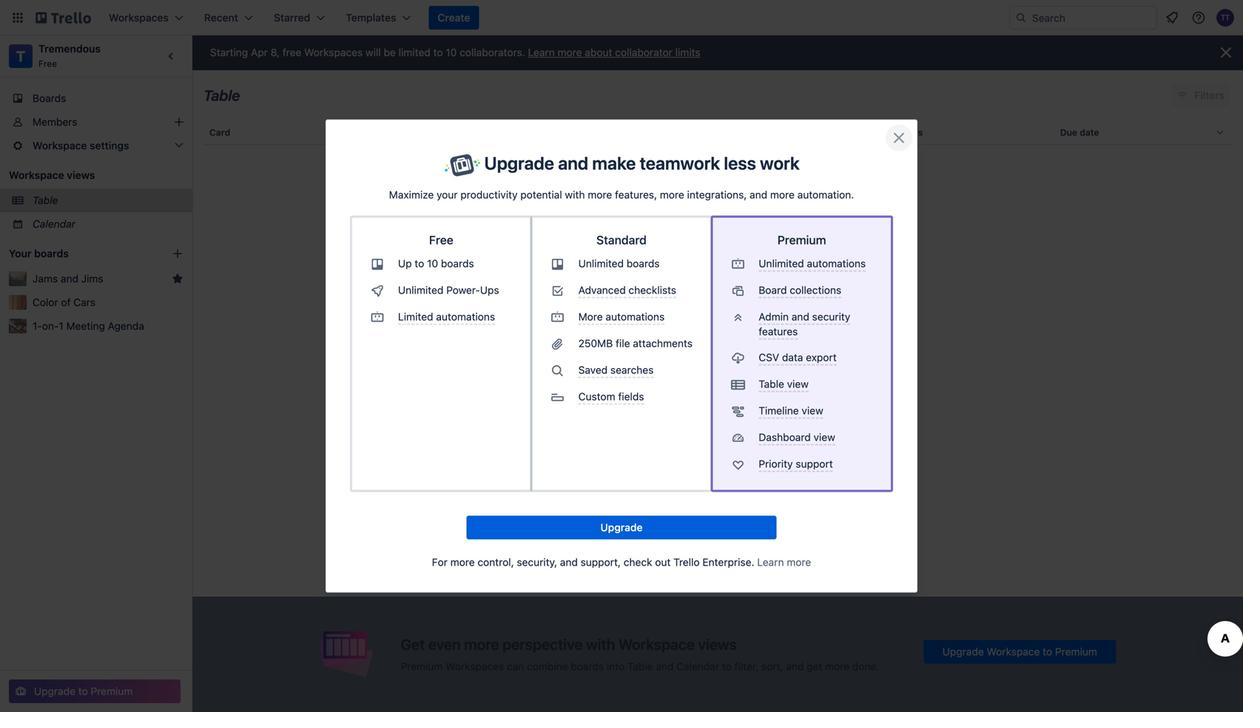 Task type: vqa. For each thing, say whether or not it's contained in the screenshot.
Show menu image
no



Task type: describe. For each thing, give the bounding box(es) containing it.
automation.
[[798, 189, 855, 201]]

dashboard
[[759, 432, 811, 444]]

agenda
[[108, 320, 144, 332]]

color of cars
[[33, 297, 95, 309]]

workspaces inside get even more perspective with workspace views premium workspaces can combine boards into table and calendar to filter, sort, and get more done.
[[446, 661, 504, 673]]

perspective
[[503, 636, 583, 654]]

get
[[807, 661, 823, 673]]

upgrade for upgrade to premium
[[34, 686, 76, 698]]

make
[[593, 153, 636, 174]]

upgrade workspace to premium link
[[924, 641, 1117, 664]]

calendar inside get even more perspective with workspace views premium workspaces can combine boards into table and calendar to filter, sort, and get more done.
[[677, 661, 720, 673]]

control,
[[478, 557, 514, 569]]

integrations,
[[688, 189, 747, 201]]

with for workspace
[[586, 636, 616, 654]]

members button
[[877, 115, 1055, 150]]

custom fields
[[579, 391, 645, 403]]

0 horizontal spatial members
[[33, 116, 77, 128]]

starting apr 8, free workspaces will be limited to 10 collaborators. learn more about collaborator limits
[[210, 46, 701, 58]]

more automations
[[579, 311, 665, 323]]

0 vertical spatial learn
[[528, 46, 555, 58]]

upgrade for upgrade workspace to premium
[[943, 646, 985, 659]]

about
[[585, 46, 613, 58]]

admin and security features
[[759, 311, 851, 338]]

8,
[[271, 46, 280, 58]]

ups
[[480, 284, 499, 297]]

maximize
[[389, 189, 434, 201]]

unlimited for premium
[[759, 258, 805, 270]]

upgrade to premium
[[34, 686, 133, 698]]

1 horizontal spatial 10
[[446, 46, 457, 58]]

productivity
[[461, 189, 518, 201]]

upgrade to premium link
[[9, 680, 181, 704]]

and right "into" at bottom
[[656, 661, 674, 673]]

more
[[579, 311, 603, 323]]

due date
[[1061, 127, 1100, 138]]

for more control, security, and support, check out trello enterprise. learn more
[[432, 557, 812, 569]]

more down work
[[771, 189, 795, 201]]

collaborator
[[615, 46, 673, 58]]

checklists
[[629, 284, 677, 297]]

apr
[[251, 46, 268, 58]]

timeline
[[759, 405, 799, 417]]

automations for standard
[[606, 311, 665, 323]]

and inside admin and security features
[[792, 311, 810, 323]]

attachments
[[633, 338, 693, 350]]

will
[[366, 46, 381, 58]]

limits
[[676, 46, 701, 58]]

1 horizontal spatial learn
[[758, 557, 784, 569]]

limited
[[398, 311, 434, 323]]

upgrade and make teamwork less work
[[485, 153, 800, 174]]

be
[[384, 46, 396, 58]]

more right even
[[464, 636, 499, 654]]

more down make
[[588, 189, 613, 201]]

due
[[1061, 127, 1078, 138]]

more right get
[[826, 661, 850, 673]]

your
[[437, 189, 458, 201]]

export
[[806, 352, 837, 364]]

saved searches
[[579, 364, 654, 377]]

standard
[[597, 233, 647, 247]]

terry turtle (terryturtle) image
[[1217, 9, 1235, 27]]

learn more link
[[758, 557, 812, 569]]

searches
[[611, 364, 654, 377]]

board
[[759, 284, 787, 297]]

table up card
[[204, 87, 240, 104]]

boards up checklists at the top of page
[[627, 258, 660, 270]]

2 horizontal spatial workspace
[[987, 646, 1041, 659]]

get
[[401, 636, 425, 654]]

calendar inside "link"
[[33, 218, 76, 230]]

workspace inside get even more perspective with workspace views premium workspaces can combine boards into table and calendar to filter, sort, and get more done.
[[619, 636, 695, 654]]

upgrade for upgrade
[[601, 522, 643, 534]]

table inside get even more perspective with workspace views premium workspaces can combine boards into table and calendar to filter, sort, and get more done.
[[628, 661, 653, 673]]

for
[[432, 557, 448, 569]]

advanced checklists
[[579, 284, 677, 297]]

250mb file attachments
[[579, 338, 693, 350]]

boards inside get even more perspective with workspace views premium workspaces can combine boards into table and calendar to filter, sort, and get more done.
[[571, 661, 604, 673]]

tremendous
[[38, 43, 101, 55]]

and left the "jims"
[[61, 273, 78, 285]]

more right for
[[451, 557, 475, 569]]

unlimited automations
[[759, 258, 866, 270]]

get even more perspective with workspace views premium workspaces can combine boards into table and calendar to filter, sort, and get more done.
[[401, 636, 880, 673]]

create
[[438, 11, 470, 24]]

csv data export
[[759, 352, 837, 364]]

check
[[624, 557, 653, 569]]

250mb
[[579, 338, 613, 350]]

1 vertical spatial free
[[429, 233, 454, 247]]

fields
[[619, 391, 645, 403]]

up
[[398, 258, 412, 270]]

jims
[[81, 273, 103, 285]]

boards up jams
[[34, 248, 69, 260]]

collaborators.
[[460, 46, 526, 58]]

priority
[[759, 458, 793, 471]]

maximize your productivity potential with more features, more integrations, and more automation.
[[389, 189, 855, 201]]

t
[[16, 47, 25, 65]]

and left make
[[558, 153, 589, 174]]

unlimited power-ups
[[398, 284, 499, 297]]

search image
[[1016, 12, 1028, 24]]



Task type: locate. For each thing, give the bounding box(es) containing it.
1 vertical spatial with
[[586, 636, 616, 654]]

calendar
[[33, 218, 76, 230], [677, 661, 720, 673]]

boards link
[[0, 87, 192, 110]]

10 right up
[[427, 258, 438, 270]]

workspace
[[9, 169, 64, 181], [619, 636, 695, 654], [987, 646, 1041, 659]]

table view
[[759, 378, 809, 391]]

1 vertical spatial 10
[[427, 258, 438, 270]]

automations for free
[[436, 311, 495, 323]]

members inside the "members" button
[[883, 127, 924, 138]]

view up support
[[814, 432, 836, 444]]

unlimited up limited
[[398, 284, 444, 297]]

workspaces
[[304, 46, 363, 58], [446, 661, 504, 673]]

1 horizontal spatial with
[[586, 636, 616, 654]]

1
[[59, 320, 63, 332]]

workspace navigation collapse icon image
[[161, 46, 182, 67]]

upgrade workspace to premium
[[943, 646, 1098, 659]]

open information menu image
[[1192, 10, 1207, 25]]

1 horizontal spatial members
[[883, 127, 924, 138]]

0 vertical spatial free
[[38, 58, 57, 69]]

free
[[283, 46, 302, 58]]

meeting
[[66, 320, 105, 332]]

row inside table
[[204, 115, 1233, 150]]

automations down power- in the top left of the page
[[436, 311, 495, 323]]

card
[[210, 127, 230, 138]]

more down teamwork
[[660, 189, 685, 201]]

0 horizontal spatial with
[[565, 189, 585, 201]]

learn right enterprise.
[[758, 557, 784, 569]]

trello
[[674, 557, 700, 569]]

limited automations
[[398, 311, 495, 323]]

table containing card
[[192, 115, 1244, 713]]

view down csv data export
[[788, 378, 809, 391]]

t link
[[9, 44, 33, 68]]

free down tremendous
[[38, 58, 57, 69]]

saved
[[579, 364, 608, 377]]

your boards
[[9, 248, 69, 260]]

boards
[[34, 248, 69, 260], [441, 258, 474, 270], [627, 258, 660, 270], [571, 661, 604, 673]]

of
[[61, 297, 71, 309]]

members link
[[0, 110, 192, 134]]

your
[[9, 248, 32, 260]]

data
[[782, 352, 804, 364]]

close image
[[891, 129, 908, 147]]

unlimited for standard
[[579, 258, 624, 270]]

security,
[[517, 557, 558, 569]]

filters button
[[1173, 84, 1230, 107]]

briefcase image
[[444, 153, 481, 177]]

learn right collaborators. on the left top of page
[[528, 46, 555, 58]]

jams and jims link
[[33, 272, 166, 287]]

0 horizontal spatial free
[[38, 58, 57, 69]]

10 down create button
[[446, 46, 457, 58]]

due date button
[[1055, 115, 1233, 150]]

sort,
[[762, 661, 784, 673]]

dashboard view
[[759, 432, 836, 444]]

1 horizontal spatial views
[[699, 636, 737, 654]]

free inside the tremendous free
[[38, 58, 57, 69]]

unlimited boards
[[579, 258, 660, 270]]

0 horizontal spatial unlimited
[[398, 284, 444, 297]]

color of cars link
[[33, 295, 184, 310]]

1-
[[33, 320, 42, 332]]

view up dashboard view
[[802, 405, 824, 417]]

2 vertical spatial view
[[814, 432, 836, 444]]

workspaces left will
[[304, 46, 363, 58]]

boards up power- in the top left of the page
[[441, 258, 474, 270]]

can
[[507, 661, 524, 673]]

table
[[192, 115, 1244, 713]]

on-
[[42, 320, 59, 332]]

limited
[[399, 46, 431, 58]]

premium
[[778, 233, 827, 247], [1056, 646, 1098, 659], [401, 661, 443, 673], [91, 686, 133, 698]]

table right "into" at bottom
[[628, 661, 653, 673]]

cars
[[74, 297, 95, 309]]

tremendous link
[[38, 43, 101, 55]]

0 horizontal spatial views
[[67, 169, 95, 181]]

create button
[[429, 6, 479, 30]]

calendar left filter,
[[677, 661, 720, 673]]

priority support
[[759, 458, 833, 471]]

learn more about collaborator limits link
[[528, 46, 701, 58]]

1 horizontal spatial free
[[429, 233, 454, 247]]

0 horizontal spatial workspaces
[[304, 46, 363, 58]]

upgrade link
[[467, 516, 777, 540]]

your boards with 3 items element
[[9, 245, 150, 263]]

view for dashboard view
[[814, 432, 836, 444]]

0 vertical spatial view
[[788, 378, 809, 391]]

features
[[759, 326, 798, 338]]

table down csv
[[759, 378, 785, 391]]

with right potential
[[565, 189, 585, 201]]

view for table view
[[788, 378, 809, 391]]

table down workspace views
[[33, 194, 58, 207]]

and down board collections
[[792, 311, 810, 323]]

10
[[446, 46, 457, 58], [427, 258, 438, 270]]

members
[[33, 116, 77, 128], [883, 127, 924, 138]]

1 vertical spatial workspaces
[[446, 661, 504, 673]]

jams
[[33, 273, 58, 285]]

0 vertical spatial calendar
[[33, 218, 76, 230]]

0 vertical spatial with
[[565, 189, 585, 201]]

2 horizontal spatial unlimited
[[759, 258, 805, 270]]

upgrade
[[485, 153, 555, 174], [601, 522, 643, 534], [943, 646, 985, 659], [34, 686, 76, 698]]

1 vertical spatial calendar
[[677, 661, 720, 673]]

card button
[[204, 115, 521, 150]]

0 vertical spatial 10
[[446, 46, 457, 58]]

0 horizontal spatial learn
[[528, 46, 555, 58]]

support
[[796, 458, 833, 471]]

table link
[[33, 193, 184, 208]]

view for timeline view
[[802, 405, 824, 417]]

free
[[38, 58, 57, 69], [429, 233, 454, 247]]

custom
[[579, 391, 616, 403]]

row containing card
[[204, 115, 1233, 150]]

and down less
[[750, 189, 768, 201]]

file
[[616, 338, 630, 350]]

0 horizontal spatial 10
[[427, 258, 438, 270]]

with for more
[[565, 189, 585, 201]]

boards
[[33, 92, 66, 104]]

views up table link
[[67, 169, 95, 181]]

to inside get even more perspective with workspace views premium workspaces can combine boards into table and calendar to filter, sort, and get more done.
[[723, 661, 732, 673]]

more
[[558, 46, 582, 58], [588, 189, 613, 201], [660, 189, 685, 201], [771, 189, 795, 201], [451, 557, 475, 569], [787, 557, 812, 569], [464, 636, 499, 654], [826, 661, 850, 673]]

free up up to 10 boards
[[429, 233, 454, 247]]

done.
[[853, 661, 880, 673]]

views inside get even more perspective with workspace views premium workspaces can combine boards into table and calendar to filter, sort, and get more done.
[[699, 636, 737, 654]]

1 vertical spatial views
[[699, 636, 737, 654]]

2 horizontal spatial automations
[[807, 258, 866, 270]]

1 horizontal spatial workspace
[[619, 636, 695, 654]]

primary element
[[0, 0, 1244, 36]]

calendar up the your boards
[[33, 218, 76, 230]]

1 horizontal spatial workspaces
[[446, 661, 504, 673]]

collections
[[790, 284, 842, 297]]

0 horizontal spatial automations
[[436, 311, 495, 323]]

jams and jims
[[33, 273, 103, 285]]

0 notifications image
[[1164, 9, 1182, 27]]

views up filter,
[[699, 636, 737, 654]]

filters
[[1195, 89, 1225, 101]]

timeline view
[[759, 405, 824, 417]]

combine
[[527, 661, 568, 673]]

with up "into" at bottom
[[586, 636, 616, 654]]

power-
[[447, 284, 480, 297]]

0 vertical spatial workspaces
[[304, 46, 363, 58]]

boards left "into" at bottom
[[571, 661, 604, 673]]

1-on-1 meeting agenda link
[[33, 319, 184, 334]]

premium inside get even more perspective with workspace views premium workspaces can combine boards into table and calendar to filter, sort, and get more done.
[[401, 661, 443, 673]]

more right enterprise.
[[787, 557, 812, 569]]

workspaces down even
[[446, 661, 504, 673]]

security
[[813, 311, 851, 323]]

workspace views
[[9, 169, 95, 181]]

1 horizontal spatial unlimited
[[579, 258, 624, 270]]

1 vertical spatial view
[[802, 405, 824, 417]]

advanced
[[579, 284, 626, 297]]

automations up the 250mb file attachments
[[606, 311, 665, 323]]

features,
[[615, 189, 658, 201]]

more left the about
[[558, 46, 582, 58]]

and left get
[[787, 661, 804, 673]]

1 horizontal spatial calendar
[[677, 661, 720, 673]]

enterprise.
[[703, 557, 755, 569]]

1 horizontal spatial automations
[[606, 311, 665, 323]]

view
[[788, 378, 809, 391], [802, 405, 824, 417], [814, 432, 836, 444]]

Search field
[[1028, 7, 1157, 29]]

to
[[434, 46, 443, 58], [415, 258, 424, 270], [1043, 646, 1053, 659], [723, 661, 732, 673], [78, 686, 88, 698]]

and
[[558, 153, 589, 174], [750, 189, 768, 201], [61, 273, 78, 285], [792, 311, 810, 323], [560, 557, 578, 569], [656, 661, 674, 673], [787, 661, 804, 673]]

upgrade for upgrade and make teamwork less work
[[485, 153, 555, 174]]

up to 10 boards
[[398, 258, 474, 270]]

starred icon image
[[172, 273, 184, 285]]

unlimited up advanced at top
[[579, 258, 624, 270]]

out
[[655, 557, 671, 569]]

board collections
[[759, 284, 842, 297]]

with inside get even more perspective with workspace views premium workspaces can combine boards into table and calendar to filter, sort, and get more done.
[[586, 636, 616, 654]]

unlimited up board
[[759, 258, 805, 270]]

starting
[[210, 46, 248, 58]]

0 horizontal spatial workspace
[[9, 169, 64, 181]]

potential
[[521, 189, 562, 201]]

support,
[[581, 557, 621, 569]]

color
[[33, 297, 58, 309]]

0 horizontal spatial calendar
[[33, 218, 76, 230]]

row
[[204, 115, 1233, 150]]

0 vertical spatial views
[[67, 169, 95, 181]]

1 vertical spatial learn
[[758, 557, 784, 569]]

automations up collections
[[807, 258, 866, 270]]

add board image
[[172, 248, 184, 260]]

tremendous free
[[38, 43, 101, 69]]

teamwork
[[640, 153, 721, 174]]

and left 'support,'
[[560, 557, 578, 569]]

table inside table link
[[33, 194, 58, 207]]

Table text field
[[204, 81, 240, 110]]



